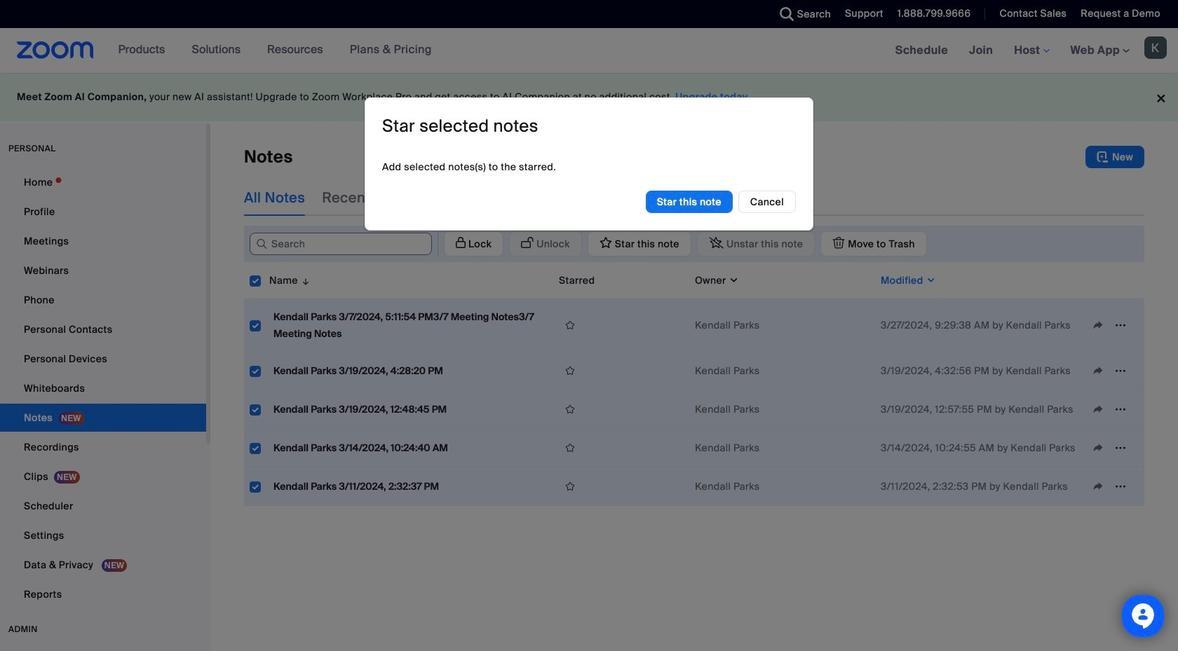 Task type: describe. For each thing, give the bounding box(es) containing it.
arrow down image
[[298, 272, 311, 289]]

personal menu menu
[[0, 168, 206, 610]]



Task type: vqa. For each thing, say whether or not it's contained in the screenshot.
Rearrange at left
no



Task type: locate. For each thing, give the bounding box(es) containing it.
banner
[[0, 28, 1178, 74]]

tabs of all notes page tab list
[[244, 180, 693, 216]]

application
[[438, 231, 927, 257], [244, 262, 1144, 506], [559, 315, 684, 336], [559, 360, 684, 381], [559, 399, 684, 420], [559, 438, 684, 459], [559, 476, 684, 497]]

heading
[[382, 115, 538, 137]]

product information navigation
[[108, 28, 442, 73]]

Search text field
[[250, 233, 432, 255]]

meetings navigation
[[885, 28, 1178, 74]]

footer
[[0, 73, 1178, 121]]

dialog
[[365, 98, 813, 231]]



